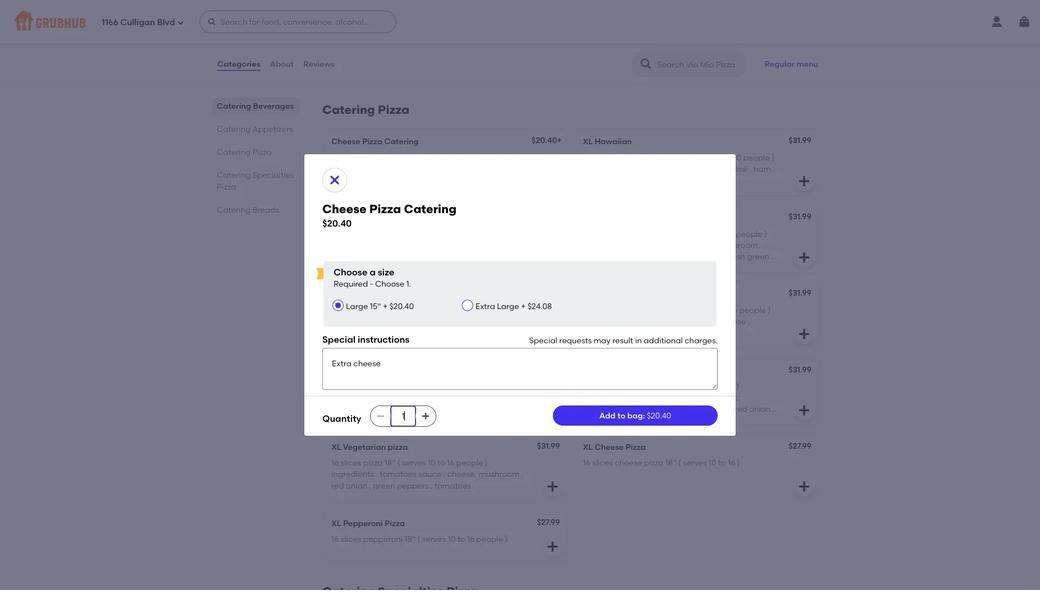 Task type: locate. For each thing, give the bounding box(es) containing it.
0 horizontal spatial catering pizza
[[217, 147, 272, 157]]

with
[[709, 252, 725, 262], [433, 306, 449, 315], [374, 416, 390, 426]]

extra inside 16 slices hawaiian pizza  18" ( serves 6 to 10 people ) ingredients : tomatoes sauce , extra cheese , ham , pineapple .
[[699, 164, 719, 174]]

cheese down extra cheese text box at the bottom
[[463, 393, 490, 403]]

blast
[[385, 290, 404, 299]]

10 inside '16 slices spicy chicken 18'' ( serves 10 to 16 people ) ingredients : chipotle spicy sauce , cheese , mushroom , red onion , tomatoes , and chicken marinated with chipotle sauce .'
[[460, 382, 467, 392]]

$31.99 for 16 slices pizza 18'' ( serves 10 to 16 people ) ingredients : tomatoes sauce , cheese, mushroom , red onion , green peppers , tomatoes.
[[537, 441, 560, 451]]

cheese
[[331, 137, 360, 146], [322, 202, 367, 217], [595, 443, 624, 452]]

$20.40 inside cheese pizza catering $20.40
[[322, 218, 352, 229]]

0 horizontal spatial choose
[[334, 267, 368, 278]]

tomatoes down "xl vegetarian pizza" on the bottom of the page
[[380, 470, 417, 479]]

) inside 16 slices double pepperoni with extra cheese 18'' ( serves 10 to 16 people )
[[414, 317, 417, 327]]

slices down vegetarian
[[341, 458, 361, 468]]

hawaiian
[[595, 137, 632, 146], [615, 153, 651, 162]]

spicy down 'xl chipotle chicken'
[[363, 382, 383, 392]]

and inside '16 slices spicy chicken 18'' ( serves 10 to 16 people ) ingredients : chipotle spicy sauce , cheese , mushroom , red onion , tomatoes , and chicken marinated with chipotle sauce .'
[[463, 405, 478, 414]]

green inside 16 slices pizza 18'' ( serves 10 to 16 people ) ingredients : tomatoes sauce , cheese, mushroom , red onion , green peppers , tomatoes.
[[373, 481, 395, 491]]

ingredients down italiana
[[583, 241, 626, 250]]

0 horizontal spatial 6
[[479, 229, 483, 239]]

size
[[378, 267, 395, 278]]

extra left ham
[[699, 164, 719, 174]]

to inside 16 slices hawaiian pizza  18" ( serves 6 to 10 people ) ingredients : tomatoes sauce , extra cheese , ham , pineapple .
[[724, 153, 732, 162]]

1 horizontal spatial green
[[747, 252, 770, 262]]

ingredients up tomatoes,
[[583, 393, 626, 403]]

slices up tomatoes,
[[592, 382, 613, 392]]

18''
[[435, 229, 446, 239], [667, 229, 678, 239], [502, 306, 513, 315], [668, 306, 679, 315], [416, 382, 427, 392], [636, 382, 647, 392], [385, 458, 396, 468], [665, 458, 677, 468], [405, 535, 416, 544]]

xl for xl combo pizza
[[331, 213, 341, 223]]

0 horizontal spatial mushroom
[[331, 405, 372, 414]]

onion
[[583, 263, 604, 273], [644, 328, 666, 338], [393, 405, 414, 414], [749, 405, 771, 414], [346, 481, 367, 491]]

tomatoes
[[631, 164, 668, 174], [413, 241, 450, 250], [583, 252, 620, 262], [420, 405, 457, 414], [380, 470, 417, 479]]

marinated
[[331, 416, 372, 426]]

and inside 16 slices chicken pizza 18'' ( serves 10 to 16 people ) ingredients : garlic sauce , cilantro . cheese , mushroom , red onion and chicken .
[[668, 328, 683, 338]]

cheese up topped
[[684, 241, 711, 250]]

chicken down chicken
[[615, 306, 645, 315]]

pizza
[[378, 103, 410, 117], [362, 137, 383, 146], [253, 147, 272, 157], [217, 182, 236, 192], [369, 202, 401, 217], [374, 213, 394, 223], [646, 229, 665, 239], [626, 443, 646, 452], [385, 519, 405, 529]]

special for special instructions
[[322, 334, 356, 345]]

chipotle up 'input item quantity' number field
[[380, 393, 411, 403]]

ingredients down combination
[[365, 241, 407, 250]]

slices for 16 slices pizza 18'' ( serves 10 to 16 people ) ingredients : pesto sauce , cheese . garlic, tomatoes, artichoke hearts, mushroom, red onion and chicken
[[592, 382, 613, 392]]

tomatoes inside 16 slices hawaiian pizza  18" ( serves 6 to 10 people ) ingredients : tomatoes sauce , extra cheese , ham , pineapple .
[[631, 164, 668, 174]]

: left pesto on the bottom of page
[[628, 393, 630, 403]]

0 vertical spatial mushroom
[[583, 328, 624, 338]]

mushroom, up fresh
[[717, 241, 760, 250]]

(
[[668, 52, 670, 62], [687, 153, 690, 162], [474, 229, 477, 239], [680, 229, 683, 239], [654, 290, 657, 299], [515, 306, 517, 315], [681, 306, 683, 315], [429, 382, 432, 392], [649, 382, 652, 392], [398, 458, 400, 468], [678, 458, 681, 468], [418, 535, 420, 544]]

sauce inside 16 slices combination pizza 18'' serves ( 6 to 10 people ) ingredients : tomatoes sauce , salami linguica , mushroom,green peppers black olives and sausage .
[[452, 241, 475, 250]]

: for hawaiian
[[628, 164, 630, 174]]

$27.99 for 16 slices pepperoni 18'' ( serves 10 to 16 people )
[[537, 518, 560, 527]]

pizza left 18"
[[653, 153, 673, 162]]

16 slices double pepperoni with extra cheese 18'' ( serves 10 to 16 people )
[[331, 306, 517, 327]]

red down garlic,
[[735, 405, 748, 414]]

0 vertical spatial with
[[709, 252, 725, 262]]

1 vertical spatial hawaiian
[[615, 153, 651, 162]]

with inside '16 slices spicy chicken 18'' ( serves 10 to 16 people ) ingredients : chipotle spicy sauce , cheese , mushroom , red onion , tomatoes , and chicken marinated with chipotle sauce .'
[[374, 416, 390, 426]]

tomatoes inside "16 slices italiana pizza 18'' ( serves 6 to 10 people ) ingredients : garlic sauce , cheese , mushroom, tomatoes ,sausage , and topped with fresh green onion ."
[[583, 252, 620, 262]]

green right fresh
[[747, 252, 770, 262]]

sausage
[[331, 263, 364, 273]]

garlic
[[595, 290, 618, 299]]

red left 'input item quantity' number field
[[378, 405, 391, 414]]

sauce
[[670, 164, 693, 174], [452, 241, 475, 250], [655, 241, 678, 250], [655, 317, 678, 327], [434, 393, 457, 403], [655, 393, 678, 403], [424, 416, 447, 426], [419, 470, 442, 479]]

green
[[747, 252, 770, 262], [373, 481, 395, 491]]

catering pizza up cheese pizza catering
[[322, 103, 410, 117]]

red inside 16 slices pizza 18'' ( serves 10 to 16 people ) ingredients : tomatoes sauce , cheese, mushroom , red onion , green peppers , tomatoes.
[[331, 481, 344, 491]]

ham
[[754, 164, 771, 174]]

pizza
[[653, 153, 673, 162], [414, 229, 433, 239], [646, 306, 666, 315], [615, 382, 634, 392], [388, 443, 408, 452], [363, 458, 383, 468], [644, 458, 664, 468]]

+ right 15"
[[383, 302, 388, 311]]

serves
[[672, 52, 696, 62], [692, 153, 716, 162], [448, 229, 472, 239], [685, 229, 709, 239], [685, 306, 709, 315], [331, 317, 355, 327], [434, 382, 458, 392], [654, 382, 678, 392], [402, 458, 426, 468], [683, 458, 707, 468], [422, 535, 446, 544]]

18'' inside 16 slices combination pizza 18'' serves ( 6 to 10 people ) ingredients : tomatoes sauce , salami linguica , mushroom,green peppers black olives and sausage .
[[435, 229, 446, 239]]

peppers
[[435, 252, 466, 262], [397, 481, 429, 491]]

cheese inside 16 slices pizza 18'' ( serves 10 to 16 people ) ingredients : pesto sauce , cheese . garlic, tomatoes, artichoke hearts, mushroom, red onion and chicken
[[684, 393, 711, 403]]

+ left xl hawaiian
[[557, 136, 562, 145]]

tomatoes right 'input item quantity' number field
[[420, 405, 457, 414]]

slices for 16 slices cheese pizza 18'' ( serves 10 to 16 )
[[592, 458, 613, 468]]

ingredients for chicken
[[583, 317, 626, 327]]

:
[[628, 164, 630, 174], [409, 241, 411, 250], [628, 241, 630, 250], [628, 317, 630, 327], [376, 393, 378, 403], [628, 393, 630, 403], [376, 470, 378, 479]]

1 horizontal spatial spicy
[[413, 393, 432, 403]]

: for combination
[[409, 241, 411, 250]]

slices for 16 slices chicken pizza 18'' ( serves 10 to 16 people ) ingredients : garlic sauce , cilantro . cheese , mushroom , red onion and chicken .
[[592, 306, 613, 315]]

red left "additional"
[[630, 328, 643, 338]]

0 vertical spatial pepperoni
[[392, 306, 431, 315]]

pizza up mushroom,green at the top of page
[[414, 229, 433, 239]]

categories
[[217, 59, 260, 69]]

serves inside 16 slices combination pizza 18'' serves ( 6 to 10 people ) ingredients : tomatoes sauce , salami linguica , mushroom,green peppers black olives and sausage .
[[448, 229, 472, 239]]

pizza inside 16 slices hawaiian pizza  18" ( serves 6 to 10 people ) ingredients : tomatoes sauce , extra cheese , ham , pineapple .
[[653, 153, 673, 162]]

svg image
[[1018, 15, 1031, 29], [177, 19, 184, 26], [328, 174, 342, 187], [546, 251, 559, 265], [798, 328, 811, 341], [546, 404, 559, 418], [798, 404, 811, 418], [421, 412, 430, 421], [546, 481, 559, 494], [798, 481, 811, 494]]

special instructions
[[322, 334, 410, 345]]

cheese for cheese pizza catering $20.40
[[322, 202, 367, 217]]

0 horizontal spatial spicy
[[363, 382, 383, 392]]

extra
[[699, 164, 719, 174], [451, 306, 471, 315]]

catering pizza tab
[[217, 146, 295, 158]]

0 horizontal spatial with
[[374, 416, 390, 426]]

chipotle
[[380, 393, 411, 403], [391, 416, 423, 426]]

tomatoes up mushroom,green at the top of page
[[413, 241, 450, 250]]

pizza down xl garlic chicken ( via mia chicken )
[[646, 306, 666, 315]]

hawaiian up pineapple
[[595, 137, 632, 146]]

sticks
[[373, 36, 395, 46], [634, 36, 656, 46], [645, 52, 666, 62]]

tomatoes.
[[435, 481, 473, 491]]

garlic for chicken
[[631, 317, 653, 327]]

special left requests on the right
[[529, 336, 557, 346]]

ingredients inside "16 slices italiana pizza 18'' ( serves 6 to 10 people ) ingredients : garlic sauce , cheese , mushroom, tomatoes ,sausage , and topped with fresh green onion ."
[[583, 241, 626, 250]]

1 horizontal spatial special
[[529, 336, 557, 346]]

tomatoes inside 16 slices combination pizza 18'' serves ( 6 to 10 people ) ingredients : tomatoes sauce , salami linguica , mushroom,green peppers black olives and sausage .
[[413, 241, 450, 250]]

. up garlic
[[606, 263, 608, 273]]

tomatoes down italiana
[[583, 252, 620, 262]]

large
[[346, 302, 368, 311], [497, 302, 519, 311]]

2 horizontal spatial with
[[709, 252, 725, 262]]

ingredients up pineapple
[[583, 164, 626, 174]]

serves inside 16 slices double pepperoni with extra cheese 18'' ( serves 10 to 16 people )
[[331, 317, 355, 327]]

: inside 16 slices combination pizza 18'' serves ( 6 to 10 people ) ingredients : tomatoes sauce , salami linguica , mushroom,green peppers black olives and sausage .
[[409, 241, 411, 250]]

: down italiana
[[628, 241, 630, 250]]

catering breads
[[217, 205, 279, 215]]

chicken down instructions
[[376, 366, 406, 376]]

0 horizontal spatial peppers
[[397, 481, 429, 491]]

0 vertical spatial garlic
[[631, 241, 653, 250]]

pepperoni down blast
[[392, 306, 431, 315]]

: up the special requests may result in additional charges. at the bottom of page
[[628, 317, 630, 327]]

. right pineapple
[[624, 176, 626, 185]]

1 vertical spatial extra
[[451, 306, 471, 315]]

1 vertical spatial green
[[373, 481, 395, 491]]

1 horizontal spatial with
[[433, 306, 449, 315]]

)
[[758, 52, 761, 62], [772, 153, 775, 162], [765, 229, 767, 239], [360, 241, 363, 250], [721, 290, 724, 299], [768, 306, 771, 315], [414, 317, 417, 327], [517, 382, 519, 392], [737, 382, 739, 392], [485, 458, 488, 468], [737, 458, 740, 468], [505, 535, 508, 544]]

ingredients inside 16 slices chicken pizza 18'' ( serves 10 to 16 people ) ingredients : garlic sauce , cilantro . cheese , mushroom , red onion and chicken .
[[583, 317, 626, 327]]

people inside 16 slices chicken pizza 18'' ( serves 10 to 16 people ) ingredients : garlic sauce , cilantro . cheese , mushroom , red onion and chicken .
[[740, 306, 766, 315]]

with inside 16 slices double pepperoni with extra cheese 18'' ( serves 10 to 16 people )
[[433, 306, 449, 315]]

0 vertical spatial pepperoni
[[331, 36, 371, 46]]

) inside 16 slices pizza 18'' ( serves 10 to 16 people ) ingredients : pesto sauce , cheese . garlic, tomatoes, artichoke hearts, mushroom, red onion and chicken
[[737, 382, 739, 392]]

slices inside 16 slices pizza 18'' ( serves 10 to 16 people ) ingredients : pesto sauce , cheese . garlic, tomatoes, artichoke hearts, mushroom, red onion and chicken
[[592, 382, 613, 392]]

pizza inside 16 slices combination pizza 18'' serves ( 6 to 10 people ) ingredients : tomatoes sauce , salami linguica , mushroom,green peppers black olives and sausage .
[[414, 229, 433, 239]]

garlic up 'in'
[[631, 317, 653, 327]]

1 horizontal spatial extra
[[699, 164, 719, 174]]

charges.
[[685, 336, 718, 346]]

pizza inside 16 slices chicken pizza 18'' ( serves 10 to 16 people ) ingredients : garlic sauce , cilantro . cheese , mushroom , red onion and chicken .
[[646, 306, 666, 315]]

Special instructions text field
[[322, 348, 718, 390]]

xl
[[583, 137, 593, 146], [331, 213, 341, 223], [331, 290, 341, 299], [583, 290, 593, 299], [331, 443, 341, 452], [583, 443, 593, 452], [331, 519, 341, 529]]

2 horizontal spatial mushroom
[[583, 328, 624, 338]]

,sausage
[[622, 252, 656, 262]]

choose up blast
[[375, 280, 405, 289]]

0 vertical spatial ranch
[[610, 36, 632, 46]]

cheese left ham
[[721, 164, 748, 174]]

10
[[734, 153, 742, 162], [495, 229, 502, 239], [727, 229, 734, 239], [711, 306, 719, 315], [357, 317, 365, 327], [460, 382, 467, 392], [680, 382, 687, 392], [428, 458, 436, 468], [709, 458, 716, 468], [448, 535, 456, 544]]

choose a size required - choose 1.
[[334, 267, 411, 289]]

pepperoni
[[392, 306, 431, 315], [363, 535, 403, 544]]

mushroom inside 16 slices chicken pizza 18'' ( serves 10 to 16 people ) ingredients : garlic sauce , cilantro . cheese , mushroom , red onion and chicken .
[[583, 328, 624, 338]]

garlic inside "16 slices italiana pizza 18'' ( serves 6 to 10 people ) ingredients : garlic sauce , cheese , mushroom, tomatoes ,sausage , and topped with fresh green onion ."
[[631, 241, 653, 250]]

mushroom inside 16 slices pizza 18'' ( serves 10 to 16 people ) ingredients : tomatoes sauce , cheese, mushroom , red onion , green peppers , tomatoes.
[[479, 470, 520, 479]]

cheese inside '16 slices spicy chicken 18'' ( serves 10 to 16 people ) ingredients : chipotle spicy sauce , cheese , mushroom , red onion , tomatoes , and chicken marinated with chipotle sauce .'
[[463, 393, 490, 403]]

$27.99
[[789, 441, 812, 451], [537, 518, 560, 527]]

1 horizontal spatial catering pizza
[[322, 103, 410, 117]]

6 inside "16 slices italiana pizza 18'' ( serves 6 to 10 people ) ingredients : garlic sauce , cheese , mushroom, tomatoes ,sausage , and topped with fresh green onion ."
[[710, 229, 715, 239]]

green up xl pepperoni pizza
[[373, 481, 395, 491]]

with inside "16 slices italiana pizza 18'' ( serves 6 to 10 people ) ingredients : garlic sauce , cheese , mushroom, tomatoes ,sausage , and topped with fresh green onion ."
[[709, 252, 725, 262]]

: down "xl vegetarian pizza" on the bottom of the page
[[376, 470, 378, 479]]

mushroom right cheese,
[[479, 470, 520, 479]]

serves inside 16 slices chicken pizza 18'' ( serves 10 to 16 people ) ingredients : garlic sauce , cilantro . cheese , mushroom , red onion and chicken .
[[685, 306, 709, 315]]

special up xl
[[322, 334, 356, 345]]

1 vertical spatial $27.99
[[537, 518, 560, 527]]

cheese right cilantro
[[719, 317, 746, 327]]

slices for 16 slices pizza 18'' ( serves 10 to 16 people ) ingredients : tomatoes sauce , cheese, mushroom , red onion , green peppers , tomatoes.
[[341, 458, 361, 468]]

slices inside 16 slices pizza 18'' ( serves 10 to 16 people ) ingredients : tomatoes sauce , cheese, mushroom , red onion , green peppers , tomatoes.
[[341, 458, 361, 468]]

sauce inside 16 slices pizza 18'' ( serves 10 to 16 people ) ingredients : tomatoes sauce , cheese, mushroom , red onion , green peppers , tomatoes.
[[419, 470, 442, 479]]

tomatoes,
[[583, 405, 622, 414]]

6 inside 16 slices combination pizza 18'' serves ( 6 to 10 people ) ingredients : tomatoes sauce , salami linguica , mushroom,green peppers black olives and sausage .
[[479, 229, 483, 239]]

2 vertical spatial mushroom
[[479, 470, 520, 479]]

2 vertical spatial with
[[374, 416, 390, 426]]

pepperoni sticks
[[331, 36, 395, 46]]

ingredients up may
[[583, 317, 626, 327]]

1 vertical spatial cheese
[[322, 202, 367, 217]]

2 vertical spatial pepperoni
[[343, 519, 383, 529]]

6
[[718, 153, 722, 162], [479, 229, 483, 239], [710, 229, 715, 239]]

0 horizontal spatial large
[[346, 302, 368, 311]]

1 horizontal spatial +
[[521, 302, 526, 311]]

slices down garlic
[[592, 306, 613, 315]]

1 horizontal spatial peppers
[[435, 252, 466, 262]]

slices down xl pepperoni pizza
[[341, 535, 361, 544]]

0 horizontal spatial $27.99
[[537, 518, 560, 527]]

mushroom up the marinated
[[331, 405, 372, 414]]

pepperoni for xl pepperoni pizza
[[343, 519, 383, 529]]

1 vertical spatial catering pizza
[[217, 147, 272, 157]]

15"
[[370, 302, 381, 311]]

1 vertical spatial mushroom,
[[690, 405, 733, 414]]

via
[[659, 290, 670, 299]]

choose up required
[[334, 267, 368, 278]]

0 horizontal spatial special
[[322, 334, 356, 345]]

slices down chipotle
[[341, 382, 361, 392]]

6 for cheese
[[710, 229, 715, 239]]

mushroom left 'in'
[[583, 328, 624, 338]]

red
[[630, 328, 643, 338], [378, 405, 391, 414], [735, 405, 748, 414], [331, 481, 344, 491]]

italiana
[[615, 229, 644, 239]]

0 vertical spatial green
[[747, 252, 770, 262]]

pizza down "xl vegetarian pizza" on the bottom of the page
[[363, 458, 383, 468]]

slices left italiana
[[592, 229, 613, 239]]

spicy up 'input item quantity' number field
[[413, 393, 432, 403]]

ranch down bacon ranch sticks
[[620, 52, 643, 62]]

pizza up pesto on the bottom of page
[[615, 382, 634, 392]]

spicy
[[363, 382, 383, 392], [413, 393, 432, 403]]

1 horizontal spatial large
[[497, 302, 519, 311]]

. inside "16 slices italiana pizza 18'' ( serves 6 to 10 people ) ingredients : garlic sauce , cheese , mushroom, tomatoes ,sausage , and topped with fresh green onion ."
[[606, 263, 608, 273]]

. right "additional"
[[716, 328, 718, 338]]

hawaiian down xl hawaiian
[[615, 153, 651, 162]]

0 vertical spatial cheese
[[331, 137, 360, 146]]

: inside 16 slices hawaiian pizza  18" ( serves 6 to 10 people ) ingredients : tomatoes sauce , extra cheese , ham , pineapple .
[[628, 164, 630, 174]]

$31.99 for 16 slices pizza 18'' ( serves 10 to 16 people ) ingredients : pesto sauce , cheese . garlic, tomatoes, artichoke hearts, mushroom, red onion and chicken
[[789, 365, 812, 375]]

$31.99 for 16 slices hawaiian pizza  18" ( serves 6 to 10 people ) ingredients : tomatoes sauce , extra cheese , ham , pineapple .
[[789, 136, 812, 145]]

6 for salami
[[479, 229, 483, 239]]

xl combo pizza
[[331, 213, 394, 223]]

pepperoni
[[331, 36, 371, 46], [343, 290, 383, 299], [343, 519, 383, 529]]

: down xl hawaiian
[[628, 164, 630, 174]]

slices inside '16 slices spicy chicken 18'' ( serves 10 to 16 people ) ingredients : chipotle spicy sauce , cheese , mushroom , red onion , tomatoes , and chicken marinated with chipotle sauce .'
[[341, 382, 361, 392]]

catering pizza down catering appetizers
[[217, 147, 272, 157]]

6 for extra
[[718, 153, 722, 162]]

2 garlic from the top
[[631, 317, 653, 327]]

regular menu button
[[760, 52, 823, 76]]

slices down xl cheese pizza
[[592, 458, 613, 468]]

. left garlic,
[[713, 393, 715, 403]]

large down xl pepperoni blast
[[346, 302, 368, 311]]

slices down xl hawaiian
[[592, 153, 613, 162]]

instructions
[[358, 334, 410, 345]]

people inside 16 slices double pepperoni with extra cheese 18'' ( serves 10 to 16 people )
[[386, 317, 412, 327]]

additional
[[644, 336, 683, 346]]

mushroom
[[583, 328, 624, 338], [331, 405, 372, 414], [479, 470, 520, 479]]

slices inside 16 slices double pepperoni with extra cheese 18'' ( serves 10 to 16 people )
[[341, 306, 361, 315]]

ingredients inside 16 slices combination pizza 18'' serves ( 6 to 10 people ) ingredients : tomatoes sauce , salami linguica , mushroom,green peppers black olives and sausage .
[[365, 241, 407, 250]]

1 horizontal spatial 6
[[710, 229, 715, 239]]

extra left extra
[[451, 306, 471, 315]]

1 vertical spatial garlic
[[631, 317, 653, 327]]

1166
[[102, 17, 118, 28]]

1 vertical spatial mushroom
[[331, 405, 372, 414]]

with left extra
[[433, 306, 449, 315]]

slices for 16 slices italiana pizza 18'' ( serves 6 to 10 people ) ingredients : garlic sauce , cheese , mushroom, tomatoes ,sausage , and topped with fresh green onion .
[[592, 229, 613, 239]]

16 slices hawaiian pizza  18" ( serves 6 to 10 people ) ingredients : tomatoes sauce , extra cheese , ham , pineapple .
[[583, 153, 775, 185]]

catering appetizers
[[217, 124, 293, 134]]

1 vertical spatial pepperoni
[[343, 290, 383, 299]]

ingredients up the marinated
[[331, 393, 374, 403]]

chipotle up "xl vegetarian pizza" on the bottom of the page
[[391, 416, 423, 426]]

with left fresh
[[709, 252, 725, 262]]

cheese,
[[447, 470, 477, 479]]

combination
[[363, 229, 412, 239]]

0 vertical spatial catering pizza
[[322, 103, 410, 117]]

1 horizontal spatial $27.99
[[789, 441, 812, 451]]

pizza inside 16 slices pizza 18'' ( serves 10 to 16 people ) ingredients : pesto sauce , cheese . garlic, tomatoes, artichoke hearts, mushroom, red onion and chicken
[[615, 382, 634, 392]]

mushroom,
[[717, 241, 760, 250], [690, 405, 733, 414]]

18'' inside 16 slices pizza 18'' ( serves 10 to 16 people ) ingredients : pesto sauce , cheese . garlic, tomatoes, artichoke hearts, mushroom, red onion and chicken
[[636, 382, 647, 392]]

ingredients down vegetarian
[[331, 470, 374, 479]]

slices down xl pepperoni blast
[[341, 306, 361, 315]]

0 horizontal spatial +
[[383, 302, 388, 311]]

xl for xl pepperoni pizza
[[331, 519, 341, 529]]

breads
[[253, 205, 279, 215]]

with left 'input item quantity' number field
[[374, 416, 390, 426]]

cheese for cheese pizza catering
[[331, 137, 360, 146]]

cheese up hearts,
[[684, 393, 711, 403]]

ingredients inside '16 slices spicy chicken 18'' ( serves 10 to 16 people ) ingredients : chipotle spicy sauce , cheese , mushroom , red onion , tomatoes , and chicken marinated with chipotle sauce .'
[[331, 393, 374, 403]]

mushroom, down garlic,
[[690, 405, 733, 414]]

chicken down tomatoes,
[[600, 416, 630, 426]]

salami
[[480, 241, 506, 250]]

1 vertical spatial with
[[433, 306, 449, 315]]

tomatoes down xl hawaiian
[[631, 164, 668, 174]]

garlic for italiana
[[631, 241, 653, 250]]

. right 'input item quantity' number field
[[449, 416, 451, 426]]

pepperoni down xl pepperoni pizza
[[363, 535, 403, 544]]

0 vertical spatial peppers
[[435, 252, 466, 262]]

large right extra
[[497, 302, 519, 311]]

10 inside 16 slices double pepperoni with extra cheese 18'' ( serves 10 to 16 people )
[[357, 317, 365, 327]]

: down 'xl chipotle chicken'
[[376, 393, 378, 403]]

( inside 16 slices double pepperoni with extra cheese 18'' ( serves 10 to 16 people )
[[515, 306, 517, 315]]

double
[[363, 306, 390, 315]]

. inside 16 slices pizza 18'' ( serves 10 to 16 people ) ingredients : pesto sauce , cheese . garlic, tomatoes, artichoke hearts, mushroom, red onion and chicken
[[713, 393, 715, 403]]

ranch up bacon
[[610, 36, 632, 46]]

in
[[635, 336, 642, 346]]

0 vertical spatial extra
[[699, 164, 719, 174]]

0 vertical spatial chipotle
[[380, 393, 411, 403]]

serves inside 16 slices pizza 18'' ( serves 10 to 16 people ) ingredients : tomatoes sauce , cheese, mushroom , red onion , green peppers , tomatoes.
[[402, 458, 426, 468]]

16 slices spicy chicken 18'' ( serves 10 to 16 people ) ingredients : chipotle spicy sauce , cheese , mushroom , red onion , tomatoes , and chicken marinated with chipotle sauce .
[[331, 382, 519, 426]]

slices down combo
[[341, 229, 361, 239]]

: inside "16 slices italiana pizza 18'' ( serves 6 to 10 people ) ingredients : garlic sauce , cheese , mushroom, tomatoes ,sausage , and topped with fresh green onion ."
[[628, 241, 630, 250]]

0 vertical spatial $27.99
[[789, 441, 812, 451]]

: up mushroom,green at the top of page
[[409, 241, 411, 250]]

catering inside cheese pizza catering $20.40
[[404, 202, 457, 217]]

chicken down cilantro
[[685, 328, 714, 338]]

garlic up ,sausage
[[631, 241, 653, 250]]

peppers left tomatoes.
[[397, 481, 429, 491]]

16 slices pepperoni 18'' ( serves 10 to 16 people )
[[331, 535, 508, 544]]

cheese
[[721, 164, 748, 174], [684, 241, 711, 250], [472, 306, 500, 315], [719, 317, 746, 327], [463, 393, 490, 403], [684, 393, 711, 403], [615, 458, 642, 468]]

$20.40 for +
[[389, 302, 414, 311]]

cheese left $24.08
[[472, 306, 500, 315]]

1 vertical spatial spicy
[[413, 393, 432, 403]]

serves inside '16 slices spicy chicken 18'' ( serves 10 to 16 people ) ingredients : chipotle spicy sauce , cheese , mushroom , red onion , tomatoes , and chicken marinated with chipotle sauce .'
[[434, 382, 458, 392]]

garlic
[[631, 241, 653, 250], [631, 317, 653, 327]]

1 horizontal spatial mushroom
[[479, 470, 520, 479]]

1 vertical spatial choose
[[375, 280, 405, 289]]

1 vertical spatial peppers
[[397, 481, 429, 491]]

black
[[468, 252, 489, 262]]

peppers left black
[[435, 252, 466, 262]]

2 large from the left
[[497, 302, 519, 311]]

large 15" + $20.40
[[346, 302, 414, 311]]

0 vertical spatial spicy
[[363, 382, 383, 392]]

slices inside "16 slices italiana pizza 18'' ( serves 6 to 10 people ) ingredients : garlic sauce , cheese , mushroom, tomatoes ,sausage , and topped with fresh green onion ."
[[592, 229, 613, 239]]

$20.40 for catering
[[322, 218, 352, 229]]

slices inside 16 slices combination pizza 18'' serves ( 6 to 10 people ) ingredients : tomatoes sauce , salami linguica , mushroom,green peppers black olives and sausage .
[[341, 229, 361, 239]]

slices inside 16 slices hawaiian pizza  18" ( serves 6 to 10 people ) ingredients : tomatoes sauce , extra cheese , ham , pineapple .
[[592, 153, 613, 162]]

2 horizontal spatial 6
[[718, 153, 722, 162]]

chipotle
[[341, 366, 374, 376]]

people inside 16 slices hawaiian pizza  18" ( serves 6 to 10 people ) ingredients : tomatoes sauce , extra cheese , ham , pineapple .
[[743, 153, 770, 162]]

. left a
[[366, 263, 368, 273]]

1 garlic from the top
[[631, 241, 653, 250]]

xl for xl pepperoni blast
[[331, 290, 341, 299]]

tomatoes inside '16 slices spicy chicken 18'' ( serves 10 to 16 people ) ingredients : chipotle spicy sauce , cheese , mushroom , red onion , tomatoes , and chicken marinated with chipotle sauce .'
[[420, 405, 457, 414]]

xl pepperoni blast
[[331, 290, 404, 299]]

svg image
[[208, 17, 217, 26], [798, 58, 811, 71], [798, 175, 811, 188], [798, 251, 811, 265], [546, 328, 559, 341], [376, 412, 385, 421], [546, 541, 559, 554]]

people inside 16 slices combination pizza 18'' serves ( 6 to 10 people ) ingredients : tomatoes sauce , salami linguica , mushroom,green peppers black olives and sausage .
[[331, 241, 358, 250]]

0 horizontal spatial green
[[373, 481, 395, 491]]

$39.99
[[536, 35, 560, 45]]

catering pizza
[[322, 103, 410, 117], [217, 147, 272, 157]]

0 vertical spatial mushroom,
[[717, 241, 760, 250]]

0 horizontal spatial extra
[[451, 306, 471, 315]]

red down vegetarian
[[331, 481, 344, 491]]

ranch
[[610, 36, 632, 46], [620, 52, 643, 62]]

0 vertical spatial choose
[[334, 267, 368, 278]]

to inside '16 slices spicy chicken 18'' ( serves 10 to 16 people ) ingredients : chipotle spicy sauce , cheese , mushroom , red onion , tomatoes , and chicken marinated with chipotle sauce .'
[[469, 382, 477, 392]]

1 horizontal spatial choose
[[375, 280, 405, 289]]

catering
[[217, 101, 251, 111], [322, 103, 375, 117], [217, 124, 251, 134], [384, 137, 419, 146], [217, 147, 251, 157], [217, 170, 251, 180], [404, 202, 457, 217], [217, 205, 251, 215]]

2 horizontal spatial +
[[557, 136, 562, 145]]

slices for 16 slices pepperoni 18'' ( serves 10 to 16 people )
[[341, 535, 361, 544]]

blvd
[[157, 17, 175, 28]]

10 inside 16 slices pizza 18'' ( serves 10 to 16 people ) ingredients : tomatoes sauce , cheese, mushroom , red onion , green peppers , tomatoes.
[[428, 458, 436, 468]]

pizza inside tab
[[253, 147, 272, 157]]

xl chipotle chicken
[[331, 366, 406, 376]]

vegetarian
[[343, 443, 386, 452]]

xl for xl vegetarian pizza
[[331, 443, 341, 452]]

onion inside 16 slices pizza 18'' ( serves 10 to 16 people ) ingredients : pesto sauce , cheese . garlic, tomatoes, artichoke hearts, mushroom, red onion and chicken
[[749, 405, 771, 414]]

+ left $24.08
[[521, 302, 526, 311]]



Task type: describe. For each thing, give the bounding box(es) containing it.
pizza inside "16 slices italiana pizza 18'' ( serves 6 to 10 people ) ingredients : garlic sauce , cheese , mushroom, tomatoes ,sausage , and topped with fresh green onion ."
[[646, 229, 665, 239]]

1.
[[406, 280, 411, 289]]

catering specialties pizza tab
[[217, 169, 295, 193]]

$24.08
[[528, 302, 552, 311]]

requests
[[559, 336, 592, 346]]

to inside 16 slices double pepperoni with extra cheese 18'' ( serves 10 to 16 people )
[[367, 317, 375, 327]]

) inside "16 slices italiana pizza 18'' ( serves 6 to 10 people ) ingredients : garlic sauce , cheese , mushroom, tomatoes ,sausage , and topped with fresh green onion ."
[[765, 229, 767, 239]]

Search Via Mia Pizza search field
[[656, 59, 742, 70]]

extra inside 16 slices double pepperoni with extra cheese 18'' ( serves 10 to 16 people )
[[451, 306, 471, 315]]

ingredients for hawaiian
[[583, 164, 626, 174]]

20
[[698, 52, 707, 62]]

beverages
[[253, 101, 294, 111]]

to inside 16 slices chicken pizza 18'' ( serves 10 to 16 people ) ingredients : garlic sauce , cilantro . cheese , mushroom , red onion and chicken .
[[721, 306, 728, 315]]

ingredients for spicy
[[331, 393, 374, 403]]

sauce inside "16 slices italiana pizza 18'' ( serves 6 to 10 people ) ingredients : garlic sauce , cheese , mushroom, tomatoes ,sausage , and topped with fresh green onion ."
[[655, 241, 678, 250]]

16 inside 16 slices combination pizza 18'' serves ( 6 to 10 people ) ingredients : tomatoes sauce , salami linguica , mushroom,green peppers black olives and sausage .
[[331, 229, 339, 239]]

people inside '16 slices spicy chicken 18'' ( serves 10 to 16 people ) ingredients : chipotle spicy sauce , cheese , mushroom , red onion , tomatoes , and chicken marinated with chipotle sauce .'
[[488, 382, 515, 392]]

$27.99 for 16 slices cheese pizza 18'' ( serves 10 to 16 )
[[789, 441, 812, 451]]

ingredients inside 16 slices pizza 18'' ( serves 10 to 16 people ) ingredients : pesto sauce , cheese . garlic, tomatoes, artichoke hearts, mushroom, red onion and chicken
[[583, 393, 626, 403]]

: for chicken
[[628, 317, 630, 327]]

pizza down xl cheese pizza
[[644, 458, 664, 468]]

result
[[613, 336, 633, 346]]

16 slices cheese pizza 18'' ( serves 10 to 16 )
[[583, 458, 740, 468]]

xl for xl hawaiian
[[583, 137, 593, 146]]

chicken
[[620, 290, 652, 299]]

32 bacon ranch sticks ( serves 20 to 24 people )
[[583, 52, 761, 62]]

16 inside "16 slices italiana pizza 18'' ( serves 6 to 10 people ) ingredients : garlic sauce , cheese , mushroom, tomatoes ,sausage , and topped with fresh green onion ."
[[583, 229, 591, 239]]

1 vertical spatial ranch
[[620, 52, 643, 62]]

catering beverages
[[217, 101, 294, 111]]

) inside 16 slices combination pizza 18'' serves ( 6 to 10 people ) ingredients : tomatoes sauce , salami linguica , mushroom,green peppers black olives and sausage .
[[360, 241, 363, 250]]

about button
[[269, 44, 294, 84]]

18'' inside 16 slices chicken pizza 18'' ( serves 10 to 16 people ) ingredients : garlic sauce , cilantro . cheese , mushroom , red onion and chicken .
[[668, 306, 679, 315]]

) inside 16 slices hawaiian pizza  18" ( serves 6 to 10 people ) ingredients : tomatoes sauce , extra cheese , ham , pineapple .
[[772, 153, 775, 162]]

) inside 16 slices pizza 18'' ( serves 10 to 16 people ) ingredients : tomatoes sauce , cheese, mushroom , red onion , green peppers , tomatoes.
[[485, 458, 488, 468]]

16 slices italiana pizza 18'' ( serves 6 to 10 people ) ingredients : garlic sauce , cheese , mushroom, tomatoes ,sausage , and topped with fresh green onion .
[[583, 229, 770, 273]]

serves inside 16 slices hawaiian pizza  18" ( serves 6 to 10 people ) ingredients : tomatoes sauce , extra cheese , ham , pineapple .
[[692, 153, 716, 162]]

cheese inside "16 slices italiana pizza 18'' ( serves 6 to 10 people ) ingredients : garlic sauce , cheese , mushroom, tomatoes ,sausage , and topped with fresh green onion ."
[[684, 241, 711, 250]]

0 vertical spatial hawaiian
[[595, 137, 632, 146]]

pizza inside the catering specialties pizza
[[217, 182, 236, 192]]

18'' inside '16 slices spicy chicken 18'' ( serves 10 to 16 people ) ingredients : chipotle spicy sauce , cheese , mushroom , red onion , tomatoes , and chicken marinated with chipotle sauce .'
[[416, 382, 427, 392]]

10 inside 16 slices combination pizza 18'' serves ( 6 to 10 people ) ingredients : tomatoes sauce , salami linguica , mushroom,green peppers black olives and sausage .
[[495, 229, 502, 239]]

mushroom, inside 16 slices pizza 18'' ( serves 10 to 16 people ) ingredients : pesto sauce , cheese . garlic, tomatoes, artichoke hearts, mushroom, red onion and chicken
[[690, 405, 733, 414]]

specialties
[[253, 170, 294, 180]]

pizza inside 16 slices pizza 18'' ( serves 10 to 16 people ) ingredients : tomatoes sauce , cheese, mushroom , red onion , green peppers , tomatoes.
[[363, 458, 383, 468]]

$20.40 for bag:
[[647, 411, 671, 421]]

to inside 16 slices pizza 18'' ( serves 10 to 16 people ) ingredients : pesto sauce , cheese . garlic, tomatoes, artichoke hearts, mushroom, red onion and chicken
[[689, 382, 697, 392]]

: for italiana
[[628, 241, 630, 250]]

+ for extra large + $24.08
[[521, 302, 526, 311]]

red inside 16 slices chicken pizza 18'' ( serves 10 to 16 people ) ingredients : garlic sauce , cilantro . cheese , mushroom , red onion and chicken .
[[630, 328, 643, 338]]

( inside 16 slices hawaiian pizza  18" ( serves 6 to 10 people ) ingredients : tomatoes sauce , extra cheese , ham , pineapple .
[[687, 153, 690, 162]]

cheese inside 16 slices chicken pizza 18'' ( serves 10 to 16 people ) ingredients : garlic sauce , cilantro . cheese , mushroom , red onion and chicken .
[[719, 317, 746, 327]]

slices for 16 slices combination pizza 18'' serves ( 6 to 10 people ) ingredients : tomatoes sauce , salami linguica , mushroom,green peppers black olives and sausage .
[[341, 229, 361, 239]]

onion inside 16 slices chicken pizza 18'' ( serves 10 to 16 people ) ingredients : garlic sauce , cilantro . cheese , mushroom , red onion and chicken .
[[644, 328, 666, 338]]

xl garlic chicken ( via mia chicken )
[[583, 290, 724, 299]]

bacon ranch sticks
[[583, 36, 656, 46]]

onion inside '16 slices spicy chicken 18'' ( serves 10 to 16 people ) ingredients : chipotle spicy sauce , cheese , mushroom , red onion , tomatoes , and chicken marinated with chipotle sauce .'
[[393, 405, 414, 414]]

( inside 16 slices pizza 18'' ( serves 10 to 16 people ) ingredients : tomatoes sauce , cheese, mushroom , red onion , green peppers , tomatoes.
[[398, 458, 400, 468]]

special requests may result in additional charges.
[[529, 336, 718, 346]]

add to bag: $20.40
[[600, 411, 671, 421]]

cilantro
[[684, 317, 713, 327]]

10 inside 16 slices chicken pizza 18'' ( serves 10 to 16 people ) ingredients : garlic sauce , cilantro . cheese , mushroom , red onion and chicken .
[[711, 306, 719, 315]]

garlic,
[[717, 393, 740, 403]]

1 vertical spatial pepperoni
[[363, 535, 403, 544]]

chicken up 'input item quantity' number field
[[385, 382, 414, 392]]

xl vegetarian pizza
[[331, 443, 408, 452]]

chicken right mia
[[689, 290, 719, 299]]

xl cheese pizza
[[583, 443, 646, 452]]

18'' inside "16 slices italiana pizza 18'' ( serves 6 to 10 people ) ingredients : garlic sauce , cheese , mushroom, tomatoes ,sausage , and topped with fresh green onion ."
[[667, 229, 678, 239]]

2 vertical spatial cheese
[[595, 443, 624, 452]]

people inside "16 slices italiana pizza 18'' ( serves 6 to 10 people ) ingredients : garlic sauce , cheese , mushroom, tomatoes ,sausage , and topped with fresh green onion ."
[[736, 229, 763, 239]]

bacon
[[594, 52, 619, 62]]

$20.40 +
[[532, 136, 562, 145]]

reviews
[[303, 59, 335, 69]]

hearts,
[[662, 405, 688, 414]]

about
[[270, 59, 294, 69]]

10 inside 16 slices hawaiian pizza  18" ( serves 6 to 10 people ) ingredients : tomatoes sauce , extra cheese , ham , pineapple .
[[734, 153, 742, 162]]

culligan
[[120, 17, 155, 28]]

extra large + $24.08
[[476, 302, 552, 311]]

serves inside 16 slices pizza 18'' ( serves 10 to 16 people ) ingredients : pesto sauce , cheese . garlic, tomatoes, artichoke hearts, mushroom, red onion and chicken
[[654, 382, 678, 392]]

sauce inside 16 slices chicken pizza 18'' ( serves 10 to 16 people ) ingredients : garlic sauce , cilantro . cheese , mushroom , red onion and chicken .
[[655, 317, 678, 327]]

1166 culligan blvd
[[102, 17, 175, 28]]

xl
[[331, 366, 339, 376]]

cheese down xl cheese pizza
[[615, 458, 642, 468]]

-
[[370, 280, 373, 289]]

add
[[600, 411, 616, 421]]

sauce inside 16 slices pizza 18'' ( serves 10 to 16 people ) ingredients : pesto sauce , cheese . garlic, tomatoes, artichoke hearts, mushroom, red onion and chicken
[[655, 393, 678, 403]]

cheese pizza catering
[[331, 137, 419, 146]]

pepperoni for xl pepperoni blast
[[343, 290, 383, 299]]

16 slices combination pizza 18'' serves ( 6 to 10 people ) ingredients : tomatoes sauce , salami linguica , mushroom,green peppers black olives and sausage .
[[331, 229, 529, 273]]

mia
[[672, 290, 687, 299]]

ingredients for combination
[[365, 241, 407, 250]]

peppers inside 16 slices combination pizza 18'' serves ( 6 to 10 people ) ingredients : tomatoes sauce , salami linguica , mushroom,green peppers black olives and sausage .
[[435, 252, 466, 262]]

: inside 16 slices pizza 18'' ( serves 10 to 16 people ) ingredients : tomatoes sauce , cheese, mushroom , red onion , green peppers , tomatoes.
[[376, 470, 378, 479]]

16 slices pizza 18'' ( serves 10 to 16 people ) ingredients : pesto sauce , cheese . garlic, tomatoes, artichoke hearts, mushroom, red onion and chicken
[[583, 382, 771, 426]]

linguica
[[331, 252, 362, 262]]

search icon image
[[639, 57, 653, 71]]

bacon
[[583, 36, 608, 46]]

appetizers
[[253, 124, 293, 134]]

16 inside 16 slices hawaiian pizza  18" ( serves 6 to 10 people ) ingredients : tomatoes sauce , extra cheese , ham , pineapple .
[[583, 153, 591, 162]]

mushroom inside '16 slices spicy chicken 18'' ( serves 10 to 16 people ) ingredients : chipotle spicy sauce , cheese , mushroom , red onion , tomatoes , and chicken marinated with chipotle sauce .'
[[331, 405, 372, 414]]

+ for large 15" + $20.40
[[383, 302, 388, 311]]

catering appetizers tab
[[217, 123, 295, 135]]

( inside "16 slices italiana pizza 18'' ( serves 6 to 10 people ) ingredients : garlic sauce , cheese , mushroom, tomatoes ,sausage , and topped with fresh green onion ."
[[680, 229, 683, 239]]

ingredients inside 16 slices pizza 18'' ( serves 10 to 16 people ) ingredients : tomatoes sauce , cheese, mushroom , red onion , green peppers , tomatoes.
[[331, 470, 374, 479]]

slices for 16 slices hawaiian pizza  18" ( serves 6 to 10 people ) ingredients : tomatoes sauce , extra cheese , ham , pineapple .
[[592, 153, 613, 162]]

catering inside the catering specialties pizza
[[217, 170, 251, 180]]

tomatoes inside 16 slices pizza 18'' ( serves 10 to 16 people ) ingredients : tomatoes sauce , cheese, mushroom , red onion , green peppers , tomatoes.
[[380, 470, 417, 479]]

main navigation navigation
[[0, 0, 1040, 44]]

hawaiian inside 16 slices hawaiian pizza  18" ( serves 6 to 10 people ) ingredients : tomatoes sauce , extra cheese , ham , pineapple .
[[615, 153, 651, 162]]

sauce inside 16 slices hawaiian pizza  18" ( serves 6 to 10 people ) ingredients : tomatoes sauce , extra cheese , ham , pineapple .
[[670, 164, 693, 174]]

regular
[[765, 59, 795, 69]]

slices for 16 slices double pepperoni with extra cheese 18'' ( serves 10 to 16 people )
[[341, 306, 361, 315]]

xl pepperoni pizza
[[331, 519, 405, 529]]

24
[[719, 52, 728, 62]]

18"
[[674, 153, 685, 162]]

topped
[[679, 252, 707, 262]]

categories button
[[217, 44, 261, 84]]

$31.99 for 16 slices italiana pizza 18'' ( serves 6 to 10 people ) ingredients : garlic sauce , cheese , mushroom, tomatoes ,sausage , and topped with fresh green onion .
[[789, 212, 812, 222]]

16 slices pizza 18'' ( serves 10 to 16 people ) ingredients : tomatoes sauce , cheese, mushroom , red onion , green peppers , tomatoes.
[[331, 458, 524, 491]]

pizza inside cheese pizza catering $20.40
[[369, 202, 401, 217]]

xl for xl cheese pizza
[[583, 443, 593, 452]]

mushroom, inside "16 slices italiana pizza 18'' ( serves 6 to 10 people ) ingredients : garlic sauce , cheese , mushroom, tomatoes ,sausage , and topped with fresh green onion ."
[[717, 241, 760, 250]]

, inside 16 slices pizza 18'' ( serves 10 to 16 people ) ingredients : pesto sauce , cheese . garlic, tomatoes, artichoke hearts, mushroom, red onion and chicken
[[680, 393, 682, 403]]

catering pizza inside tab
[[217, 147, 272, 157]]

) inside '16 slices spicy chicken 18'' ( serves 10 to 16 people ) ingredients : chipotle spicy sauce , cheese , mushroom , red onion , tomatoes , and chicken marinated with chipotle sauce .'
[[517, 382, 519, 392]]

. right cilantro
[[715, 317, 717, 327]]

10 inside "16 slices italiana pizza 18'' ( serves 6 to 10 people ) ingredients : garlic sauce , cheese , mushroom, tomatoes ,sausage , and topped with fresh green onion ."
[[727, 229, 734, 239]]

. inside 16 slices hawaiian pizza  18" ( serves 6 to 10 people ) ingredients : tomatoes sauce , extra cheese , ham , pineapple .
[[624, 176, 626, 185]]

) inside 16 slices chicken pizza 18'' ( serves 10 to 16 people ) ingredients : garlic sauce , cilantro . cheese , mushroom , red onion and chicken .
[[768, 306, 771, 315]]

red inside '16 slices spicy chicken 18'' ( serves 10 to 16 people ) ingredients : chipotle spicy sauce , cheese , mushroom , red onion , tomatoes , and chicken marinated with chipotle sauce .'
[[378, 405, 391, 414]]

xl for xl garlic chicken ( via mia chicken )
[[583, 290, 593, 299]]

artichoke
[[624, 405, 660, 414]]

reviews button
[[303, 44, 335, 84]]

menu
[[797, 59, 818, 69]]

mushroom,green
[[367, 252, 433, 262]]

and inside "16 slices italiana pizza 18'' ( serves 6 to 10 people ) ingredients : garlic sauce , cheese , mushroom, tomatoes ,sausage , and topped with fresh green onion ."
[[662, 252, 677, 262]]

catering breads tab
[[217, 204, 295, 216]]

quantity
[[322, 413, 361, 424]]

( inside 16 slices pizza 18'' ( serves 10 to 16 people ) ingredients : pesto sauce , cheese . garlic, tomatoes, artichoke hearts, mushroom, red onion and chicken
[[649, 382, 652, 392]]

chicken down extra cheese text box at the bottom
[[480, 405, 509, 414]]

1 large from the left
[[346, 302, 368, 311]]

1 vertical spatial chipotle
[[391, 416, 423, 426]]

combo
[[343, 213, 372, 223]]

pizza down 'input item quantity' number field
[[388, 443, 408, 452]]

and inside 16 slices combination pizza 18'' serves ( 6 to 10 people ) ingredients : tomatoes sauce , salami linguica , mushroom,green peppers black olives and sausage .
[[514, 252, 529, 262]]

chicken inside 16 slices pizza 18'' ( serves 10 to 16 people ) ingredients : pesto sauce , cheese . garlic, tomatoes, artichoke hearts, mushroom, red onion and chicken
[[600, 416, 630, 426]]

a
[[370, 267, 376, 278]]

pineapple
[[583, 176, 622, 185]]

xl hawaiian
[[583, 137, 632, 146]]

green inside "16 slices italiana pizza 18'' ( serves 6 to 10 people ) ingredients : garlic sauce , cheese , mushroom, tomatoes ,sausage , and topped with fresh green onion ."
[[747, 252, 770, 262]]

32
[[583, 52, 592, 62]]

: inside 16 slices pizza 18'' ( serves 10 to 16 people ) ingredients : pesto sauce , cheese . garlic, tomatoes, artichoke hearts, mushroom, red onion and chicken
[[628, 393, 630, 403]]

cheese pizza catering $20.40
[[322, 202, 457, 229]]

required
[[334, 280, 368, 289]]

to inside 16 slices pizza 18'' ( serves 10 to 16 people ) ingredients : tomatoes sauce , cheese, mushroom , red onion , green peppers , tomatoes.
[[437, 458, 445, 468]]

people inside 16 slices pizza 18'' ( serves 10 to 16 people ) ingredients : pesto sauce , cheese . garlic, tomatoes, artichoke hearts, mushroom, red onion and chicken
[[708, 382, 735, 392]]

peppers inside 16 slices pizza 18'' ( serves 10 to 16 people ) ingredients : tomatoes sauce , cheese, mushroom , red onion , green peppers , tomatoes.
[[397, 481, 429, 491]]

olives
[[491, 252, 512, 262]]

10 inside 16 slices pizza 18'' ( serves 10 to 16 people ) ingredients : pesto sauce , cheese . garlic, tomatoes, artichoke hearts, mushroom, red onion and chicken
[[680, 382, 687, 392]]

. inside 16 slices combination pizza 18'' serves ( 6 to 10 people ) ingredients : tomatoes sauce , salami linguica , mushroom,green peppers black olives and sausage .
[[366, 263, 368, 273]]

onion inside "16 slices italiana pizza 18'' ( serves 6 to 10 people ) ingredients : garlic sauce , cheese , mushroom, tomatoes ,sausage , and topped with fresh green onion ."
[[583, 263, 604, 273]]

special for special requests may result in additional charges.
[[529, 336, 557, 346]]

( inside 16 slices combination pizza 18'' serves ( 6 to 10 people ) ingredients : tomatoes sauce , salami linguica , mushroom,green peppers black olives and sausage .
[[474, 229, 477, 239]]

Input item quantity number field
[[391, 407, 416, 427]]

cheese inside 16 slices hawaiian pizza  18" ( serves 6 to 10 people ) ingredients : tomatoes sauce , extra cheese , ham , pineapple .
[[721, 164, 748, 174]]

slices for 16 slices spicy chicken 18'' ( serves 10 to 16 people ) ingredients : chipotle spicy sauce , cheese , mushroom , red onion , tomatoes , and chicken marinated with chipotle sauce .
[[341, 382, 361, 392]]

serves inside "16 slices italiana pizza 18'' ( serves 6 to 10 people ) ingredients : garlic sauce , cheese , mushroom, tomatoes ,sausage , and topped with fresh green onion ."
[[685, 229, 709, 239]]

. inside '16 slices spicy chicken 18'' ( serves 10 to 16 people ) ingredients : chipotle spicy sauce , cheese , mushroom , red onion , tomatoes , and chicken marinated with chipotle sauce .'
[[449, 416, 451, 426]]

cheese inside 16 slices double pepperoni with extra cheese 18'' ( serves 10 to 16 people )
[[472, 306, 500, 315]]

may
[[594, 336, 611, 346]]

bag:
[[627, 411, 645, 421]]

red inside 16 slices pizza 18'' ( serves 10 to 16 people ) ingredients : pesto sauce , cheese . garlic, tomatoes, artichoke hearts, mushroom, red onion and chicken
[[735, 405, 748, 414]]

fresh
[[727, 252, 745, 262]]

to inside "16 slices italiana pizza 18'' ( serves 6 to 10 people ) ingredients : garlic sauce , cheese , mushroom, tomatoes ,sausage , and topped with fresh green onion ."
[[717, 229, 725, 239]]

ingredients for italiana
[[583, 241, 626, 250]]

pesto
[[631, 393, 653, 403]]

: for spicy
[[376, 393, 378, 403]]

18'' inside 16 slices double pepperoni with extra cheese 18'' ( serves 10 to 16 people )
[[502, 306, 513, 315]]

$31.99 for 16 slices chicken pizza 18'' ( serves 10 to 16 people ) ingredients : garlic sauce , cilantro . cheese , mushroom , red onion and chicken .
[[789, 289, 812, 298]]

catering beverages tab
[[217, 100, 295, 112]]

extra
[[476, 302, 495, 311]]

regular menu
[[765, 59, 818, 69]]



Task type: vqa. For each thing, say whether or not it's contained in the screenshot.
Catering Beverages
yes



